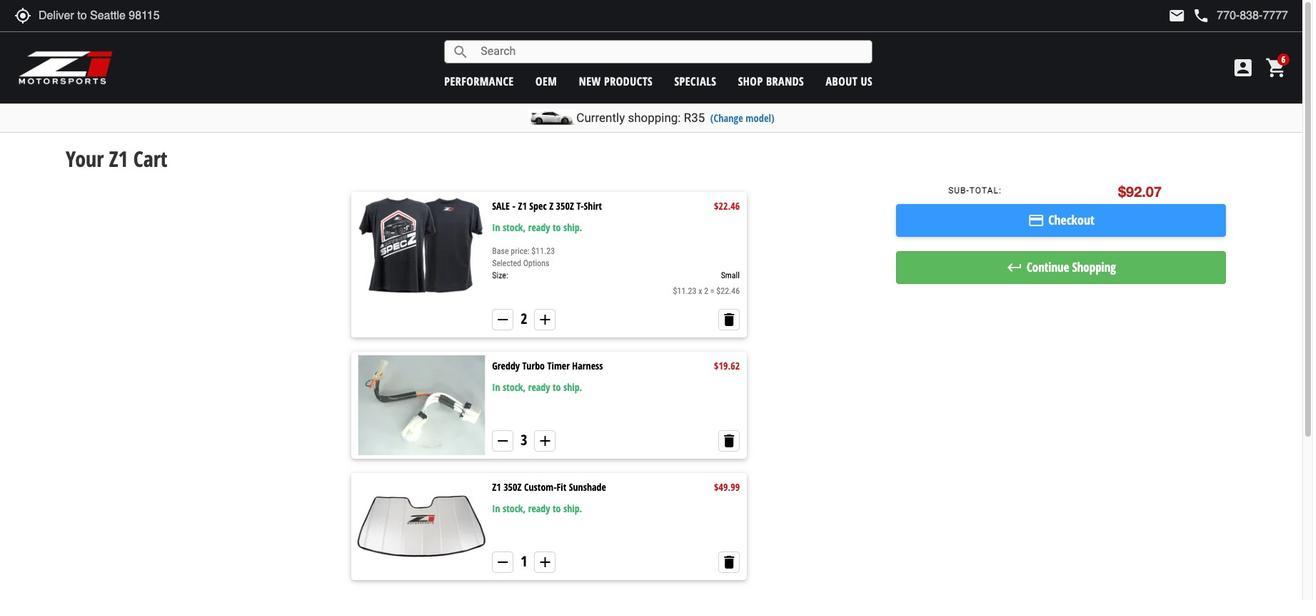 Task type: locate. For each thing, give the bounding box(es) containing it.
$22.46 up small
[[714, 199, 740, 213]]

0 vertical spatial in stock, ready to ship.
[[492, 221, 582, 234]]

ready down "custom-"
[[528, 502, 550, 515]]

1 add from the top
[[537, 311, 554, 328]]

1 vertical spatial $11.23
[[673, 287, 696, 297]]

ship. for 3
[[563, 380, 582, 394]]

1 in from the top
[[492, 221, 500, 234]]

add right 1
[[537, 554, 554, 571]]

sunshade
[[569, 480, 606, 494]]

2 horizontal spatial z1
[[518, 199, 527, 213]]

ship. down timer
[[563, 380, 582, 394]]

0 vertical spatial add
[[537, 311, 554, 328]]

stock, for 1
[[503, 502, 526, 515]]

options
[[523, 259, 549, 269]]

z
[[549, 199, 554, 213]]

ready
[[528, 221, 550, 234], [528, 380, 550, 394], [528, 502, 550, 515]]

shop brands link
[[738, 73, 804, 89]]

currently
[[576, 111, 625, 125]]

0 vertical spatial to
[[553, 221, 561, 234]]

ship. down t-
[[563, 221, 582, 234]]

2 vertical spatial in stock, ready to ship.
[[492, 502, 582, 515]]

0 vertical spatial remove
[[494, 311, 511, 328]]

2 remove from the top
[[494, 433, 511, 450]]

new products
[[579, 73, 653, 89]]

2
[[704, 287, 708, 297], [521, 309, 527, 328]]

payment checkout
[[1028, 211, 1095, 229]]

in down sale
[[492, 221, 500, 234]]

0 vertical spatial stock,
[[503, 221, 526, 234]]

2 stock, from the top
[[503, 380, 526, 394]]

2 vertical spatial remove
[[494, 554, 511, 571]]

remove left 1
[[494, 554, 511, 571]]

ready down spec in the left of the page
[[528, 221, 550, 234]]

3 stock, from the top
[[503, 502, 526, 515]]

stock,
[[503, 221, 526, 234], [503, 380, 526, 394], [503, 502, 526, 515]]

about us
[[826, 73, 873, 89]]

z1 left "custom-"
[[492, 480, 501, 494]]

1 to from the top
[[553, 221, 561, 234]]

in for 3
[[492, 380, 500, 394]]

$11.23 inside base price: $11.23 selected options
[[532, 246, 555, 256]]

2 up turbo
[[521, 309, 527, 328]]

1 vertical spatial remove
[[494, 433, 511, 450]]

to
[[553, 221, 561, 234], [553, 380, 561, 394], [553, 502, 561, 515]]

1 horizontal spatial 2
[[704, 287, 708, 297]]

2 vertical spatial ship.
[[563, 502, 582, 515]]

remove left '3'
[[494, 433, 511, 450]]

in for 1
[[492, 502, 500, 515]]

ready for 1
[[528, 502, 550, 515]]

2 ready from the top
[[528, 380, 550, 394]]

in stock, ready to ship. for selected options
[[492, 221, 582, 234]]

ready for selected options
[[528, 221, 550, 234]]

sale - z1 spec z 350z t-shirt
[[492, 199, 602, 213]]

350z left "custom-"
[[504, 480, 522, 494]]

delete for 3
[[721, 433, 738, 450]]

ship. for selected options
[[563, 221, 582, 234]]

about us link
[[826, 73, 873, 89]]

remove down size:
[[494, 311, 511, 328]]

2 vertical spatial delete
[[721, 554, 738, 571]]

z1 350z custom-fit sunshade
[[492, 480, 606, 494]]

stock, down greddy
[[503, 380, 526, 394]]

2 in from the top
[[492, 380, 500, 394]]

sub-
[[948, 186, 970, 196]]

to for 1
[[553, 502, 561, 515]]

stock, down "custom-"
[[503, 502, 526, 515]]

shopping
[[1072, 259, 1116, 276]]

sale - z1 spec z 350z t-shirt image
[[355, 196, 489, 296]]

1 vertical spatial delete
[[721, 433, 738, 450]]

ship. down fit
[[563, 502, 582, 515]]

shop
[[738, 73, 763, 89]]

$22.46 right =
[[716, 287, 740, 297]]

greddy
[[492, 359, 520, 372]]

in stock, ready to ship. down "custom-"
[[492, 502, 582, 515]]

2 vertical spatial to
[[553, 502, 561, 515]]

3 ready from the top
[[528, 502, 550, 515]]

ship.
[[563, 221, 582, 234], [563, 380, 582, 394], [563, 502, 582, 515]]

1 ready from the top
[[528, 221, 550, 234]]

delete
[[721, 311, 738, 328], [721, 433, 738, 450], [721, 554, 738, 571]]

sub-total:
[[948, 186, 1002, 196]]

performance
[[444, 73, 514, 89]]

2 right the x
[[704, 287, 708, 297]]

stock, for 3
[[503, 380, 526, 394]]

3 add from the top
[[537, 554, 554, 571]]

stock, down - at left top
[[503, 221, 526, 234]]

oem
[[536, 73, 557, 89]]

$11.23 up options
[[532, 246, 555, 256]]

currently shopping: r35 (change model)
[[576, 111, 775, 125]]

base
[[492, 246, 509, 256]]

to down z
[[553, 221, 561, 234]]

0 vertical spatial ready
[[528, 221, 550, 234]]

remove for 3
[[494, 433, 511, 450]]

in down the z1 350z custom-fit sunshade link
[[492, 502, 500, 515]]

brands
[[766, 73, 804, 89]]

add right '3'
[[537, 433, 554, 450]]

1 vertical spatial 2
[[521, 309, 527, 328]]

2 delete from the top
[[721, 433, 738, 450]]

ship. for 1
[[563, 502, 582, 515]]

3 to from the top
[[553, 502, 561, 515]]

performance link
[[444, 73, 514, 89]]

z1 left "cart"
[[109, 144, 128, 174]]

$11.23 x 2 = $22.46
[[673, 287, 740, 297]]

1 vertical spatial to
[[553, 380, 561, 394]]

1 stock, from the top
[[503, 221, 526, 234]]

0 vertical spatial 350z
[[556, 199, 574, 213]]

2 vertical spatial z1
[[492, 480, 501, 494]]

small
[[721, 271, 740, 281]]

greddy turbo timer harness image
[[355, 355, 489, 455]]

0 vertical spatial in
[[492, 221, 500, 234]]

your z1 cart
[[66, 144, 168, 174]]

3 delete from the top
[[721, 554, 738, 571]]

2 vertical spatial add
[[537, 554, 554, 571]]

1 vertical spatial add
[[537, 433, 554, 450]]

products
[[604, 73, 653, 89]]

z1 right - at left top
[[518, 199, 527, 213]]

0 horizontal spatial $11.23
[[532, 246, 555, 256]]

2 to from the top
[[553, 380, 561, 394]]

2 in stock, ready to ship. from the top
[[492, 380, 582, 394]]

1 delete from the top
[[721, 311, 738, 328]]

in stock, ready to ship.
[[492, 221, 582, 234], [492, 380, 582, 394], [492, 502, 582, 515]]

1 vertical spatial ready
[[528, 380, 550, 394]]

1 vertical spatial in stock, ready to ship.
[[492, 380, 582, 394]]

2 add from the top
[[537, 433, 554, 450]]

$11.23 left the x
[[673, 287, 696, 297]]

to down timer
[[553, 380, 561, 394]]

2 vertical spatial stock,
[[503, 502, 526, 515]]

1 horizontal spatial z1
[[492, 480, 501, 494]]

add up greddy turbo timer harness
[[537, 311, 554, 328]]

in stock, ready to ship. down spec in the left of the page
[[492, 221, 582, 234]]

in
[[492, 221, 500, 234], [492, 380, 500, 394], [492, 502, 500, 515]]

mail link
[[1168, 7, 1186, 24]]

$11.23
[[532, 246, 555, 256], [673, 287, 696, 297]]

remove for 1
[[494, 554, 511, 571]]

1 vertical spatial in
[[492, 380, 500, 394]]

custom-
[[524, 480, 557, 494]]

1 vertical spatial ship.
[[563, 380, 582, 394]]

2 vertical spatial in
[[492, 502, 500, 515]]

1 vertical spatial stock,
[[503, 380, 526, 394]]

price:
[[511, 246, 530, 256]]

new
[[579, 73, 601, 89]]

shop brands
[[738, 73, 804, 89]]

0 horizontal spatial 2
[[521, 309, 527, 328]]

fit
[[557, 480, 566, 494]]

phone link
[[1193, 7, 1288, 24]]

3 in from the top
[[492, 502, 500, 515]]

model)
[[746, 111, 775, 125]]

0 vertical spatial $11.23
[[532, 246, 555, 256]]

search
[[452, 43, 469, 60]]

z1
[[109, 144, 128, 174], [518, 199, 527, 213], [492, 480, 501, 494]]

1 vertical spatial 350z
[[504, 480, 522, 494]]

350z
[[556, 199, 574, 213], [504, 480, 522, 494]]

keyboard_return
[[1006, 259, 1023, 276]]

in down greddy
[[492, 380, 500, 394]]

0 vertical spatial delete
[[721, 311, 738, 328]]

0 vertical spatial ship.
[[563, 221, 582, 234]]

1 in stock, ready to ship. from the top
[[492, 221, 582, 234]]

-
[[512, 199, 516, 213]]

350z right z
[[556, 199, 574, 213]]

menu
[[344, 178, 754, 595]]

ready down turbo
[[528, 380, 550, 394]]

0 horizontal spatial z1
[[109, 144, 128, 174]]

to down fit
[[553, 502, 561, 515]]

$22.46
[[714, 199, 740, 213], [716, 287, 740, 297]]

1 remove from the top
[[494, 311, 511, 328]]

2 ship. from the top
[[563, 380, 582, 394]]

3 ship. from the top
[[563, 502, 582, 515]]

specials
[[674, 73, 716, 89]]

3 remove from the top
[[494, 554, 511, 571]]

continue
[[1027, 259, 1069, 276]]

shopping_cart link
[[1262, 56, 1288, 79]]

1 ship. from the top
[[563, 221, 582, 234]]

2 vertical spatial ready
[[528, 502, 550, 515]]

remove
[[494, 311, 511, 328], [494, 433, 511, 450], [494, 554, 511, 571]]

turbo
[[522, 359, 545, 372]]

3 in stock, ready to ship. from the top
[[492, 502, 582, 515]]

add
[[537, 311, 554, 328], [537, 433, 554, 450], [537, 554, 554, 571]]

in stock, ready to ship. down turbo
[[492, 380, 582, 394]]

0 horizontal spatial 350z
[[504, 480, 522, 494]]



Task type: describe. For each thing, give the bounding box(es) containing it.
keyboard_return continue shopping
[[1006, 259, 1116, 276]]

3
[[521, 431, 527, 450]]

total:
[[970, 186, 1002, 196]]

us
[[861, 73, 873, 89]]

new products link
[[579, 73, 653, 89]]

Search search field
[[469, 41, 872, 63]]

z1 350z custom-fit sunshade link
[[492, 480, 606, 495]]

oem link
[[536, 73, 557, 89]]

add for 1
[[537, 554, 554, 571]]

in stock, ready to ship. for 1
[[492, 502, 582, 515]]

r35
[[684, 111, 705, 125]]

shopping_cart
[[1265, 56, 1288, 79]]

phone
[[1193, 7, 1210, 24]]

1
[[521, 552, 527, 571]]

0 vertical spatial z1
[[109, 144, 128, 174]]

in stock, ready to ship. for 3
[[492, 380, 582, 394]]

0 vertical spatial $22.46
[[714, 199, 740, 213]]

x
[[698, 287, 702, 297]]

$49.99
[[714, 480, 740, 494]]

1 vertical spatial $22.46
[[716, 287, 740, 297]]

(change model) link
[[710, 111, 775, 125]]

0 vertical spatial 2
[[704, 287, 708, 297]]

add for 3
[[537, 433, 554, 450]]

shirt
[[584, 199, 602, 213]]

spec
[[529, 199, 547, 213]]

greddy turbo timer harness link
[[492, 359, 603, 373]]

remove for 2
[[494, 311, 511, 328]]

to for 3
[[553, 380, 561, 394]]

sale
[[492, 199, 510, 213]]

stock, for selected options
[[503, 221, 526, 234]]

menu containing 2
[[344, 178, 754, 595]]

delete for 2
[[721, 311, 738, 328]]

size:
[[492, 271, 508, 281]]

t-
[[577, 199, 584, 213]]

shopping:
[[628, 111, 681, 125]]

harness
[[572, 359, 603, 372]]

my_location
[[14, 7, 31, 24]]

payment
[[1028, 212, 1045, 229]]

$19.62
[[714, 359, 740, 372]]

mail
[[1168, 7, 1186, 24]]

ready for 3
[[528, 380, 550, 394]]

specials link
[[674, 73, 716, 89]]

sale - z1 spec z 350z t-shirt link
[[492, 199, 602, 214]]

delete for 1
[[721, 554, 738, 571]]

add for 2
[[537, 311, 554, 328]]

selected
[[492, 259, 521, 269]]

1 horizontal spatial $11.23
[[673, 287, 696, 297]]

1 horizontal spatial 350z
[[556, 199, 574, 213]]

cart
[[133, 144, 168, 174]]

checkout
[[1048, 211, 1095, 229]]

in for selected options
[[492, 221, 500, 234]]

about
[[826, 73, 858, 89]]

account_box
[[1232, 56, 1255, 79]]

1 vertical spatial z1
[[518, 199, 527, 213]]

your
[[66, 144, 104, 174]]

greddy turbo timer harness
[[492, 359, 603, 372]]

(change
[[710, 111, 743, 125]]

timer
[[547, 359, 570, 372]]

z1 motorsports logo image
[[18, 50, 114, 86]]

mail phone
[[1168, 7, 1210, 24]]

account_box link
[[1228, 56, 1258, 79]]

base price: $11.23 selected options
[[492, 246, 555, 269]]

to for selected options
[[553, 221, 561, 234]]

z1 350z custom-fit sunshade image
[[355, 477, 489, 577]]

=
[[710, 287, 714, 297]]



Task type: vqa. For each thing, say whether or not it's contained in the screenshot.
right with
no



